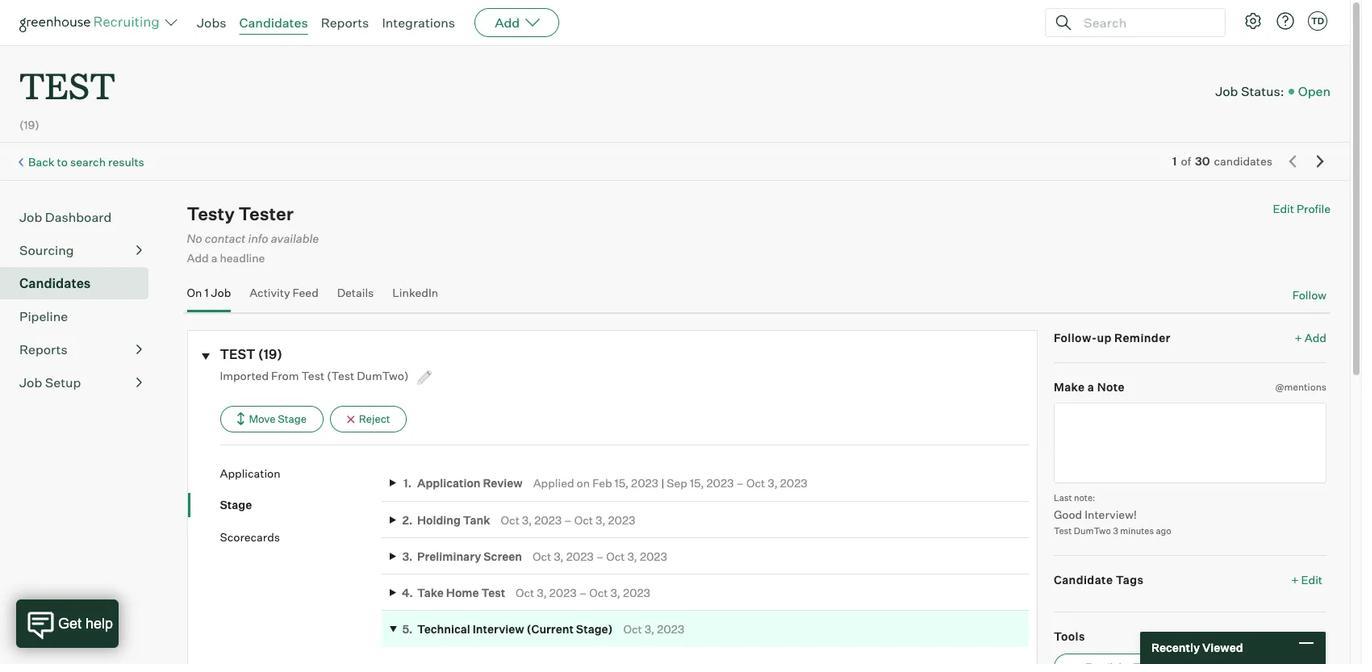 Task type: vqa. For each thing, say whether or not it's contained in the screenshot.
great
no



Task type: describe. For each thing, give the bounding box(es) containing it.
oct down 1. application review applied on  feb 15, 2023 | sep 15, 2023 – oct 3, 2023
[[606, 549, 625, 563]]

2.
[[402, 513, 413, 527]]

note
[[1097, 380, 1125, 394]]

feb
[[593, 476, 612, 490]]

0 horizontal spatial test
[[301, 369, 325, 382]]

@mentions
[[1276, 381, 1327, 393]]

status:
[[1241, 83, 1285, 99]]

+ add
[[1295, 331, 1327, 345]]

oct down 3. preliminary screen oct 3, 2023 – oct 3, 2023
[[516, 586, 535, 599]]

last
[[1054, 493, 1072, 504]]

stage link
[[220, 497, 382, 513]]

good
[[1054, 507, 1083, 521]]

contact
[[205, 232, 246, 246]]

add inside add popup button
[[495, 15, 520, 31]]

viewed
[[1203, 641, 1243, 655]]

recently
[[1152, 641, 1200, 655]]

td
[[1311, 15, 1325, 27]]

sourcing link
[[19, 241, 142, 260]]

oct right sep
[[747, 476, 765, 490]]

from
[[271, 369, 299, 382]]

0 vertical spatial edit
[[1273, 202, 1294, 216]]

move
[[249, 412, 276, 425]]

scorecards link
[[220, 529, 382, 545]]

5. technical interview (current stage)
[[402, 622, 613, 636]]

imported
[[220, 369, 269, 382]]

linkedin link
[[392, 286, 438, 309]]

screen
[[484, 549, 522, 563]]

results
[[108, 155, 144, 169]]

oct down on
[[575, 513, 593, 527]]

profile
[[1297, 202, 1331, 216]]

pipeline
[[19, 308, 68, 325]]

oct right 'screen'
[[533, 549, 551, 563]]

test for test
[[19, 61, 115, 109]]

0 horizontal spatial candidates link
[[19, 274, 142, 293]]

candidate
[[1054, 573, 1113, 587]]

move stage
[[249, 412, 307, 425]]

|
[[661, 476, 664, 490]]

1 vertical spatial reports
[[19, 342, 68, 358]]

1 vertical spatial reports link
[[19, 340, 142, 359]]

add inside testy tester no contact info available add a headline
[[187, 251, 209, 265]]

technical
[[417, 622, 470, 636]]

– up stage) on the bottom
[[579, 586, 587, 599]]

interview!
[[1085, 507, 1137, 521]]

job for job status:
[[1216, 83, 1238, 99]]

1 horizontal spatial candidates link
[[239, 15, 308, 31]]

details link
[[337, 286, 374, 309]]

@mentions link
[[1276, 379, 1327, 395]]

edit profile
[[1273, 202, 1331, 216]]

4.
[[402, 586, 413, 599]]

0 vertical spatial reports
[[321, 15, 369, 31]]

candidates
[[1214, 154, 1273, 168]]

3
[[1113, 525, 1119, 537]]

+ for + edit
[[1292, 573, 1299, 587]]

– down 'applied'
[[564, 513, 572, 527]]

linkedin
[[392, 286, 438, 299]]

activity feed
[[250, 286, 319, 299]]

tools
[[1054, 629, 1085, 643]]

stage inside move stage "button"
[[278, 412, 307, 425]]

oct up stage) on the bottom
[[589, 586, 608, 599]]

1 15, from the left
[[615, 476, 629, 490]]

reject
[[359, 412, 390, 425]]

pipeline link
[[19, 307, 142, 326]]

dumtwo
[[1074, 525, 1111, 537]]

ago
[[1156, 525, 1172, 537]]

1.
[[403, 476, 412, 490]]

up
[[1097, 331, 1112, 345]]

activity feed link
[[250, 286, 319, 309]]

+ for + add
[[1295, 331, 1303, 345]]

testy tester no contact info available add a headline
[[187, 203, 319, 265]]

sourcing
[[19, 242, 74, 258]]

(test
[[327, 369, 354, 382]]

info
[[248, 232, 268, 246]]

0 horizontal spatial application
[[220, 466, 281, 480]]

of
[[1181, 154, 1191, 168]]

scorecards
[[220, 530, 280, 544]]

details
[[337, 286, 374, 299]]

stage)
[[576, 622, 613, 636]]

stage inside stage link
[[220, 498, 252, 512]]

last note: good interview! test dumtwo               3 minutes               ago
[[1054, 493, 1172, 537]]

td button
[[1305, 8, 1331, 34]]

oct right stage) on the bottom
[[624, 622, 642, 636]]

candidate tags
[[1054, 573, 1144, 587]]

+ add link
[[1295, 330, 1327, 346]]

3. preliminary screen oct 3, 2023 – oct 3, 2023
[[402, 549, 667, 563]]

recently viewed
[[1152, 641, 1243, 655]]

on
[[187, 286, 202, 299]]

make a note
[[1054, 380, 1125, 394]]

edit profile link
[[1273, 202, 1331, 216]]

follow-up reminder
[[1054, 331, 1171, 345]]

back to search results
[[28, 155, 144, 169]]

job status:
[[1216, 83, 1285, 99]]

1 horizontal spatial test
[[481, 586, 505, 599]]

job dashboard link
[[19, 208, 142, 227]]

dashboard
[[45, 209, 112, 225]]

reminder
[[1115, 331, 1171, 345]]



Task type: locate. For each thing, give the bounding box(es) containing it.
a inside testy tester no contact info available add a headline
[[211, 251, 217, 265]]

1. application review applied on  feb 15, 2023 | sep 15, 2023 – oct 3, 2023
[[403, 476, 808, 490]]

2 vertical spatial add
[[1305, 331, 1327, 345]]

testy
[[187, 203, 235, 225]]

1 horizontal spatial application
[[417, 476, 481, 490]]

job right on
[[211, 286, 231, 299]]

1 vertical spatial a
[[1088, 380, 1095, 394]]

0 vertical spatial reports link
[[321, 15, 369, 31]]

reject button
[[330, 406, 407, 432]]

activity
[[250, 286, 290, 299]]

job for job setup
[[19, 375, 42, 391]]

imported from test (test dumtwo)
[[220, 369, 411, 382]]

follow-
[[1054, 331, 1097, 345]]

1 horizontal spatial stage
[[278, 412, 307, 425]]

15, right feb
[[615, 476, 629, 490]]

1 vertical spatial edit
[[1302, 573, 1323, 587]]

application down 'move'
[[220, 466, 281, 480]]

0 horizontal spatial a
[[211, 251, 217, 265]]

– right sep
[[737, 476, 744, 490]]

1 vertical spatial 1
[[205, 286, 209, 299]]

jobs
[[197, 15, 226, 31]]

0 vertical spatial (19)
[[19, 118, 39, 132]]

headline
[[220, 251, 265, 265]]

2. holding tank oct 3, 2023 – oct 3, 2023
[[402, 513, 636, 527]]

0 vertical spatial candidates
[[239, 15, 308, 31]]

30
[[1195, 154, 1210, 168]]

add inside "+ add" link
[[1305, 331, 1327, 345]]

1 horizontal spatial edit
[[1302, 573, 1323, 587]]

job setup link
[[19, 373, 142, 392]]

a
[[211, 251, 217, 265], [1088, 380, 1095, 394]]

follow
[[1293, 288, 1327, 302]]

reports link down 'pipeline' link
[[19, 340, 142, 359]]

stage right 'move'
[[278, 412, 307, 425]]

tags
[[1116, 573, 1144, 587]]

2 horizontal spatial test
[[1054, 525, 1072, 537]]

0 vertical spatial a
[[211, 251, 217, 265]]

job dashboard
[[19, 209, 112, 225]]

0 horizontal spatial add
[[187, 251, 209, 265]]

candidates link right jobs link
[[239, 15, 308, 31]]

open
[[1298, 83, 1331, 99]]

0 vertical spatial add
[[495, 15, 520, 31]]

test left (test
[[301, 369, 325, 382]]

3.
[[402, 549, 413, 563]]

1 left of on the top right of page
[[1173, 154, 1177, 168]]

setup
[[45, 375, 81, 391]]

greenhouse recruiting image
[[19, 13, 165, 32]]

5.
[[402, 622, 413, 636]]

no
[[187, 232, 202, 246]]

15,
[[615, 476, 629, 490], [690, 476, 704, 490]]

1 vertical spatial stage
[[220, 498, 252, 512]]

1 horizontal spatial reports
[[321, 15, 369, 31]]

home
[[446, 586, 479, 599]]

(current
[[527, 622, 574, 636]]

test right home
[[481, 586, 505, 599]]

to
[[57, 155, 68, 169]]

back
[[28, 155, 55, 169]]

tester
[[238, 203, 294, 225]]

edit inside + edit link
[[1302, 573, 1323, 587]]

reports link left integrations link
[[321, 15, 369, 31]]

+ edit link
[[1288, 569, 1327, 591]]

0 vertical spatial +
[[1295, 331, 1303, 345]]

1 vertical spatial test
[[220, 346, 255, 363]]

interview
[[473, 622, 524, 636]]

feed
[[293, 286, 319, 299]]

take
[[417, 586, 444, 599]]

0 horizontal spatial candidates
[[19, 275, 91, 292]]

test for test (19)
[[220, 346, 255, 363]]

1 horizontal spatial candidates
[[239, 15, 308, 31]]

2 horizontal spatial add
[[1305, 331, 1327, 345]]

application up holding
[[417, 476, 481, 490]]

0 horizontal spatial (19)
[[19, 118, 39, 132]]

test (19)
[[220, 346, 283, 363]]

0 horizontal spatial stage
[[220, 498, 252, 512]]

integrations link
[[382, 15, 455, 31]]

holding
[[417, 513, 461, 527]]

add
[[495, 15, 520, 31], [187, 251, 209, 265], [1305, 331, 1327, 345]]

td button
[[1308, 11, 1328, 31]]

1 vertical spatial candidates
[[19, 275, 91, 292]]

a left note
[[1088, 380, 1095, 394]]

0 horizontal spatial 1
[[205, 286, 209, 299]]

0 vertical spatial test
[[19, 61, 115, 109]]

0 horizontal spatial test
[[19, 61, 115, 109]]

1 vertical spatial +
[[1292, 573, 1299, 587]]

test down greenhouse recruiting image
[[19, 61, 115, 109]]

0 horizontal spatial reports
[[19, 342, 68, 358]]

candidates
[[239, 15, 308, 31], [19, 275, 91, 292]]

1 horizontal spatial 15,
[[690, 476, 704, 490]]

reports link
[[321, 15, 369, 31], [19, 340, 142, 359]]

3,
[[768, 476, 778, 490], [522, 513, 532, 527], [596, 513, 606, 527], [554, 549, 564, 563], [628, 549, 638, 563], [537, 586, 547, 599], [611, 586, 621, 599], [645, 622, 655, 636]]

candidates link down sourcing link
[[19, 274, 142, 293]]

1 vertical spatial test
[[1054, 525, 1072, 537]]

oct
[[747, 476, 765, 490], [501, 513, 520, 527], [575, 513, 593, 527], [533, 549, 551, 563], [606, 549, 625, 563], [516, 586, 535, 599], [589, 586, 608, 599], [624, 622, 642, 636]]

follow link
[[1293, 287, 1327, 303]]

test inside the last note: good interview! test dumtwo               3 minutes               ago
[[1054, 525, 1072, 537]]

move stage button
[[220, 406, 324, 432]]

oct 3, 2023
[[624, 622, 685, 636]]

0 vertical spatial 1
[[1173, 154, 1177, 168]]

Search text field
[[1080, 11, 1211, 34]]

oct right tank
[[501, 513, 520, 527]]

jobs link
[[197, 15, 226, 31]]

test
[[301, 369, 325, 382], [1054, 525, 1072, 537], [481, 586, 505, 599]]

make
[[1054, 380, 1085, 394]]

job left status:
[[1216, 83, 1238, 99]]

dumtwo)
[[357, 369, 409, 382]]

1
[[1173, 154, 1177, 168], [205, 286, 209, 299]]

1 of 30 candidates
[[1173, 154, 1273, 168]]

–
[[737, 476, 744, 490], [564, 513, 572, 527], [596, 549, 604, 563], [579, 586, 587, 599]]

add button
[[475, 8, 559, 37]]

search
[[70, 155, 106, 169]]

configure image
[[1244, 11, 1263, 31]]

integrations
[[382, 15, 455, 31]]

+ edit
[[1292, 573, 1323, 587]]

1 vertical spatial add
[[187, 251, 209, 265]]

1 horizontal spatial test
[[220, 346, 255, 363]]

test
[[19, 61, 115, 109], [220, 346, 255, 363]]

reports down pipeline
[[19, 342, 68, 358]]

0 vertical spatial test
[[301, 369, 325, 382]]

test up 'imported'
[[220, 346, 255, 363]]

available
[[271, 232, 319, 246]]

2 15, from the left
[[690, 476, 704, 490]]

0 vertical spatial candidates link
[[239, 15, 308, 31]]

application
[[220, 466, 281, 480], [417, 476, 481, 490]]

1 right on
[[205, 286, 209, 299]]

candidates right jobs link
[[239, 15, 308, 31]]

2 vertical spatial test
[[481, 586, 505, 599]]

application link
[[220, 466, 382, 481]]

job left setup
[[19, 375, 42, 391]]

reports left integrations link
[[321, 15, 369, 31]]

1 horizontal spatial add
[[495, 15, 520, 31]]

on
[[577, 476, 590, 490]]

15, right sep
[[690, 476, 704, 490]]

1 vertical spatial (19)
[[258, 346, 283, 363]]

+
[[1295, 331, 1303, 345], [1292, 573, 1299, 587]]

candidates down sourcing
[[19, 275, 91, 292]]

1 horizontal spatial a
[[1088, 380, 1095, 394]]

(19) up back
[[19, 118, 39, 132]]

job for job dashboard
[[19, 209, 42, 225]]

a down 'contact'
[[211, 251, 217, 265]]

2023
[[631, 476, 659, 490], [707, 476, 734, 490], [780, 476, 808, 490], [535, 513, 562, 527], [608, 513, 636, 527], [566, 549, 594, 563], [640, 549, 667, 563], [549, 586, 577, 599], [623, 586, 650, 599], [657, 622, 685, 636]]

0 horizontal spatial reports link
[[19, 340, 142, 359]]

on 1 job link
[[187, 286, 231, 309]]

1 horizontal spatial reports link
[[321, 15, 369, 31]]

(19)
[[19, 118, 39, 132], [258, 346, 283, 363]]

review
[[483, 476, 523, 490]]

1 vertical spatial candidates link
[[19, 274, 142, 293]]

1 horizontal spatial (19)
[[258, 346, 283, 363]]

0 horizontal spatial edit
[[1273, 202, 1294, 216]]

sep
[[667, 476, 688, 490]]

(19) up from
[[258, 346, 283, 363]]

1 horizontal spatial 1
[[1173, 154, 1177, 168]]

None text field
[[1054, 403, 1327, 484]]

– down feb
[[596, 549, 604, 563]]

0 vertical spatial stage
[[278, 412, 307, 425]]

0 horizontal spatial 15,
[[615, 476, 629, 490]]

stage up scorecards
[[220, 498, 252, 512]]

tank
[[463, 513, 490, 527]]

test down good
[[1054, 525, 1072, 537]]

job
[[1216, 83, 1238, 99], [19, 209, 42, 225], [211, 286, 231, 299], [19, 375, 42, 391]]

job up sourcing
[[19, 209, 42, 225]]



